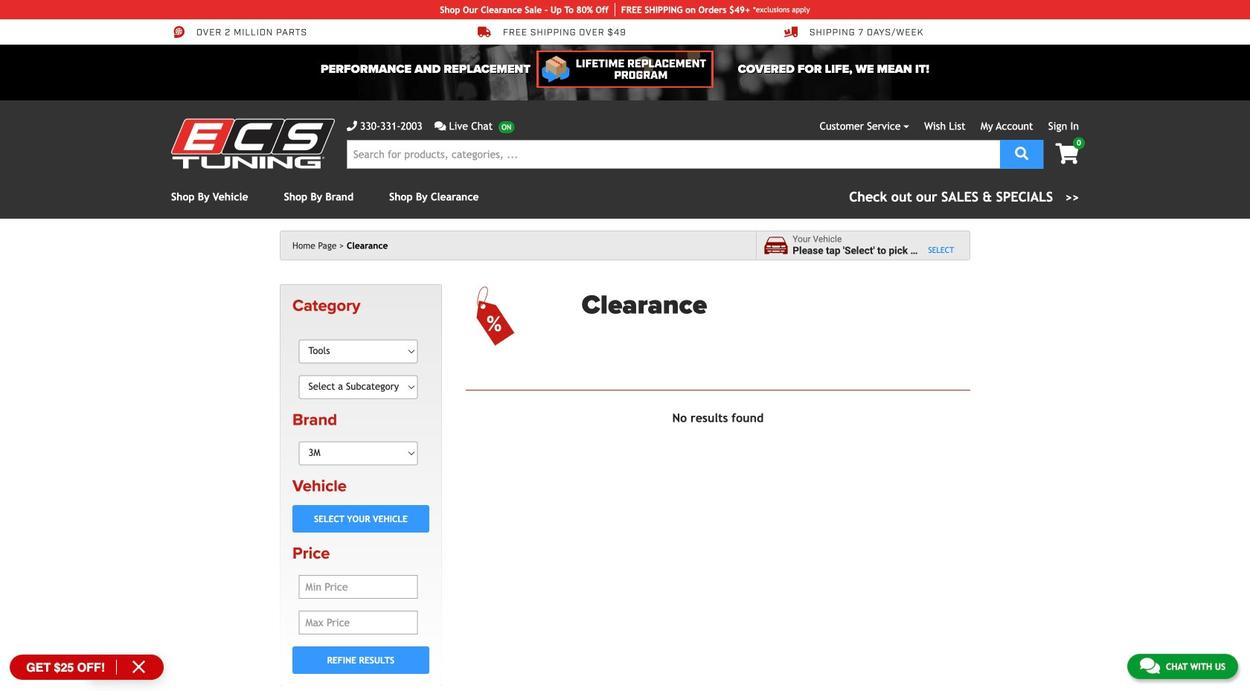 Task type: vqa. For each thing, say whether or not it's contained in the screenshot.
make
no



Task type: locate. For each thing, give the bounding box(es) containing it.
ecs tuning image
[[171, 119, 335, 169]]

phone image
[[347, 121, 357, 131]]

Min Price number field
[[299, 576, 418, 599]]

Search text field
[[347, 140, 1001, 169]]

comments image
[[435, 121, 446, 131]]

comments image
[[1140, 657, 1161, 675]]



Task type: describe. For each thing, give the bounding box(es) containing it.
lifetime replacement program banner image
[[537, 51, 714, 88]]

search image
[[1016, 147, 1029, 160]]

shopping cart image
[[1056, 143, 1079, 164]]

Max Price number field
[[299, 611, 418, 635]]



